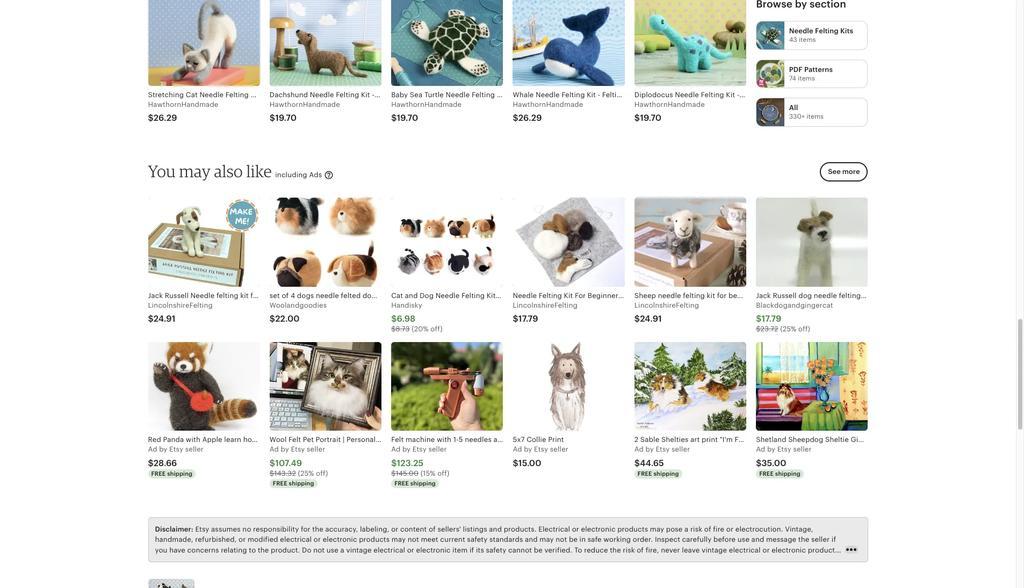 Task type: describe. For each thing, give the bounding box(es) containing it.
a inside a d b y etsy seller $ 28.66 free shipping
[[148, 446, 153, 454]]

hawthornhandmade for diplodocus needle felting kit - mini needle felting kit - felting kit for beginners - easy needle felting kit - dinosaur felting kit image
[[635, 101, 705, 109]]

refurbished,
[[195, 536, 237, 544]]

b for 44.65
[[646, 446, 651, 454]]

off) inside the a d b y etsy seller $ 107.49 $ 143.32 (25% off) free shipping
[[316, 470, 328, 478]]

a d b y etsy seller $ 28.66 free shipping
[[148, 446, 204, 477]]

hawthornhandmade for dachshund needle felting kit - sausage dog felting kit - felting for beginners - easy needle felting - learn felting - dog needle felting image
[[270, 101, 340, 109]]

1 vintage from the left
[[347, 547, 372, 555]]

off) inside jack russell dog needle felting kit blackdogandgingercat $ 17.79 $ 23.72 (25% off)
[[799, 325, 811, 333]]

$ inside a d b y etsy seller $ 28.66 free shipping
[[148, 458, 154, 469]]

see more button
[[821, 162, 869, 182]]

woolandgoodies $ 22.00
[[270, 302, 327, 324]]

26.29 for stretching cat needle felting kit - beginner needle felting kit - needle felted siamese cat - cat craft kit - complete needle felting kit image
[[154, 113, 177, 123]]

d for 107.49
[[275, 446, 279, 454]]

like
[[247, 161, 272, 181]]

or up to
[[573, 526, 580, 534]]

carefully
[[683, 536, 712, 544]]

to
[[249, 547, 256, 555]]

current
[[441, 536, 466, 544]]

see more listings in the needle felting kits section image
[[757, 22, 785, 49]]

baby sea turtle needle felting kit - mini needle felting kit - needle felted hatchling - easy needle felting kit - needle felted sea turtle image
[[392, 0, 504, 86]]

free inside a d b y etsy seller $ 123.25 $ 145.00 (15% off) free shipping
[[395, 481, 409, 487]]

or left content at left bottom
[[392, 526, 399, 534]]

felting
[[816, 27, 839, 35]]

the down the vintage, at the right
[[799, 536, 810, 544]]

shetland sheepdog sheltie giclee fine art print size 8x10 on somerset velvet paper image
[[757, 342, 869, 431]]

or up for more information.
[[314, 536, 321, 544]]

its
[[476, 547, 484, 555]]

$ inside a d b y etsy seller $ 35.00 free shipping
[[757, 458, 762, 469]]

electronic down accuracy,
[[323, 536, 357, 544]]

relating
[[221, 547, 247, 555]]

item
[[453, 547, 468, 555]]

vintage,
[[786, 526, 814, 534]]

you
[[155, 547, 168, 555]]

shipping for 28.66
[[167, 471, 193, 477]]

143.32
[[274, 470, 296, 478]]

concerns
[[187, 547, 219, 555]]

wool felt pet portrait | personalized wool pet portrait | wool dog / cat memorial frame | pet lover gift | pet loss gift image
[[270, 342, 382, 431]]

1 vertical spatial safety
[[486, 547, 507, 555]]

a inside the a d b y etsy seller $ 107.49 $ 143.32 (25% off) free shipping
[[270, 446, 275, 454]]

0 horizontal spatial electrical
[[280, 536, 312, 544]]

$ inside a d b y etsy seller $ 44.65 free shipping
[[635, 458, 640, 469]]

never
[[662, 547, 681, 555]]

unattended.
[[194, 557, 235, 565]]

order.
[[633, 536, 654, 544]]

0 horizontal spatial risk
[[623, 547, 635, 555]]

pdf patterns 74 items
[[790, 65, 834, 82]]

felting
[[840, 292, 862, 300]]

d inside 5x7 collie print a d b y etsy seller $ 15.00
[[518, 446, 523, 454]]

information.
[[350, 557, 391, 565]]

labeling,
[[360, 526, 390, 534]]

a d b y etsy seller $ 123.25 $ 145.00 (15% off) free shipping
[[392, 446, 450, 487]]

(15%
[[421, 470, 436, 478]]

cat and dog needle felting kits for beginners with english instruction, gift for mother's day image
[[392, 198, 504, 287]]

off) inside "handisky $ 6.98 $ 8.73 (20% off)"
[[431, 325, 443, 333]]

shipping for 44.65
[[654, 471, 679, 477]]

sellers'
[[438, 526, 461, 534]]

2 horizontal spatial and
[[752, 536, 765, 544]]

free for 28.66
[[151, 471, 166, 477]]

hawthornhandmade $ 26.29 for whale needle felting kit - felting for beginners - learn to needle felt - british wool needle felting kit - needle felted whale image
[[513, 101, 584, 123]]

y for 123.25
[[407, 446, 411, 454]]

see inside button
[[829, 168, 841, 176]]

russell
[[774, 292, 797, 300]]

17.79 inside jack russell dog needle felting kit blackdogandgingercat $ 17.79 $ 23.72 (25% off)
[[762, 314, 782, 324]]

hawthornhandmade for stretching cat needle felting kit - beginner needle felting kit - needle felted siamese cat - cat craft kit - complete needle felting kit image
[[148, 101, 219, 109]]

cannot
[[509, 547, 532, 555]]

pdf
[[790, 65, 803, 74]]

b for 28.66
[[159, 446, 164, 454]]

seller for 35.00
[[794, 446, 812, 454]]

a inside a d b y etsy seller $ 123.25 $ 145.00 (15% off) free shipping
[[392, 446, 396, 454]]

1 horizontal spatial products
[[618, 526, 649, 534]]

etsy assumes no responsibility for the accuracy, labeling, or content of sellers' listings and products. electrical or electronic products may pose a risk of fire or electrocution. vintage, handmade, refurbished, or modified electrical or electronic products may not meet current safety standards and may not be in safe working order. inspect carefully before use and message the seller if you have concerns relating to the product. do not use a vintage electrical or electronic item if its safety cannot be verified. to reduce the risk of fire, never leave vintage electrical or electronic products plugged in unattended. see etsy's
[[155, 526, 839, 565]]

all
[[790, 104, 799, 112]]

handmade,
[[155, 536, 193, 544]]

19.70 for diplodocus needle felting kit - mini needle felting kit - felting kit for beginners - easy needle felting kit - dinosaur felting kit image
[[641, 113, 662, 123]]

b for 123.25
[[403, 446, 407, 454]]

shipping for 35.00
[[776, 471, 801, 477]]

print
[[549, 436, 564, 444]]

ads
[[309, 171, 322, 179]]

1 vertical spatial products
[[359, 536, 390, 544]]

reduce
[[585, 547, 609, 555]]

0 vertical spatial use
[[738, 536, 750, 544]]

product.
[[271, 547, 300, 555]]

needle felting kit for beginners-  lovely craft gift for dog lover, mother's day or pet memorial gift - with full online video tutorial image
[[513, 198, 625, 287]]

2 vertical spatial products
[[809, 547, 839, 555]]

the down "modified"
[[258, 547, 269, 555]]

or right fire
[[727, 526, 734, 534]]

including
[[275, 171, 307, 179]]

diplodocus needle felting kit - mini needle felting kit - felting kit for beginners - easy needle felting kit - dinosaur felting kit image
[[635, 0, 747, 86]]

hawthornhandmade $ 19.70 for baby sea turtle needle felting kit - mini needle felting kit - needle felted hatchling - easy needle felting kit - needle felted sea turtle image
[[392, 101, 462, 123]]

may down the electrical
[[540, 536, 554, 544]]

seller inside etsy assumes no responsibility for the accuracy, labeling, or content of sellers' listings and products. electrical or electronic products may pose a risk of fire or electrocution. vintage, handmade, refurbished, or modified electrical or electronic products may not meet current safety standards and may not be in safe working order. inspect carefully before use and message the seller if you have concerns relating to the product. do not use a vintage electrical or electronic item if its safety cannot be verified. to reduce the risk of fire, never leave vintage electrical or electronic products plugged in unattended. see etsy's
[[812, 536, 830, 544]]

kits
[[841, 27, 854, 35]]

collie
[[527, 436, 547, 444]]

a d b y etsy seller $ 107.49 $ 143.32 (25% off) free shipping
[[270, 446, 328, 487]]

b for 107.49
[[281, 446, 286, 454]]

etsy for 107.49
[[291, 446, 305, 454]]

5x7 collie print a d b y etsy seller $ 15.00
[[513, 436, 569, 469]]

working
[[604, 536, 631, 544]]

b inside 5x7 collie print a d b y etsy seller $ 15.00
[[524, 446, 529, 454]]

330+
[[790, 113, 806, 121]]

17.79 inside lincolnshirefelting $ 17.79
[[519, 314, 539, 324]]

see more listings in the pdf patterns section image
[[757, 60, 785, 88]]

etsy for 28.66
[[169, 446, 183, 454]]

off) inside a d b y etsy seller $ 123.25 $ 145.00 (15% off) free shipping
[[438, 470, 450, 478]]

fire,
[[646, 547, 660, 555]]

d for 28.66
[[153, 446, 157, 454]]

24.91 for sheep needle felting kit for beginners with step by step pattern and video tutorial, lovely herdwick sheep gift image
[[641, 314, 662, 324]]

d for 123.25
[[396, 446, 401, 454]]

etsy for 123.25
[[413, 446, 427, 454]]

standards
[[490, 536, 523, 544]]

0 horizontal spatial use
[[327, 547, 339, 555]]

0 vertical spatial safety
[[467, 536, 488, 544]]

inspect
[[655, 536, 681, 544]]

red panda with apple learn how to felt,how to felt animal, red panda,needle felting,needle felting kit,wool felt,felt animals image
[[148, 342, 260, 431]]

d for 35.00
[[761, 446, 766, 454]]

43
[[790, 36, 798, 44]]

jack
[[757, 292, 772, 300]]

1 horizontal spatial not
[[408, 536, 419, 544]]

handisky
[[392, 302, 423, 310]]

$ inside 5x7 collie print a d b y etsy seller $ 15.00
[[513, 458, 519, 469]]

woolandgoodies
[[270, 302, 327, 310]]

the down working
[[610, 547, 622, 555]]

modified
[[248, 536, 278, 544]]

123.25
[[397, 458, 424, 469]]

before
[[714, 536, 736, 544]]

5x7
[[513, 436, 525, 444]]

23.72
[[761, 325, 779, 333]]

hawthornhandmade for baby sea turtle needle felting kit - mini needle felting kit - needle felted hatchling - easy needle felting kit - needle felted sea turtle image
[[392, 101, 462, 109]]

44.65
[[640, 458, 665, 469]]

8.73
[[396, 325, 410, 333]]

shipping inside a d b y etsy seller $ 123.25 $ 145.00 (15% off) free shipping
[[411, 481, 436, 487]]

b for 35.00
[[768, 446, 772, 454]]

electrocution.
[[736, 526, 784, 534]]

seller for 107.49
[[307, 446, 326, 454]]

may right you
[[179, 161, 211, 181]]

free for 35.00
[[760, 471, 774, 477]]

accuracy,
[[326, 526, 358, 534]]

items inside 'pdf patterns 74 items'
[[799, 75, 816, 82]]

stretching cat needle felting kit - beginner needle felting kit - needle felted siamese cat - cat craft kit - complete needle felting kit image
[[148, 0, 260, 86]]

seller for 44.65
[[672, 446, 691, 454]]

22.00
[[275, 314, 300, 324]]

do
[[302, 547, 312, 555]]

meet
[[421, 536, 439, 544]]

to
[[575, 547, 583, 555]]



Task type: vqa. For each thing, say whether or not it's contained in the screenshot.


Task type: locate. For each thing, give the bounding box(es) containing it.
2 vintage from the left
[[702, 547, 728, 555]]

19.70 for baby sea turtle needle felting kit - mini needle felting kit - needle felted hatchling - easy needle felting kit - needle felted sea turtle image
[[397, 113, 419, 123]]

jack russell needle felting kit for beginners, everything you need to complete this cute needle felted dog, great gift for dog lovers image
[[148, 198, 260, 287]]

17.79
[[519, 314, 539, 324], [762, 314, 782, 324]]

more for see
[[843, 168, 861, 176]]

y for 107.49
[[285, 446, 289, 454]]

2 horizontal spatial products
[[809, 547, 839, 555]]

vintage
[[347, 547, 372, 555], [702, 547, 728, 555]]

1 horizontal spatial lincolnshirefelting $ 24.91
[[635, 302, 700, 324]]

hawthornhandmade $ 26.29 for stretching cat needle felting kit - beginner needle felting kit - needle felted siamese cat - cat craft kit - complete needle felting kit image
[[148, 101, 219, 123]]

lincolnshirefelting for sheep needle felting kit for beginners with step by step pattern and video tutorial, lovely herdwick sheep gift image
[[635, 302, 700, 310]]

1 horizontal spatial if
[[832, 536, 837, 544]]

b
[[159, 446, 164, 454], [281, 446, 286, 454], [403, 446, 407, 454], [524, 446, 529, 454], [646, 446, 651, 454], [768, 446, 772, 454]]

0 vertical spatial more
[[843, 168, 861, 176]]

1 vertical spatial items
[[799, 75, 816, 82]]

etsy up 44.65
[[656, 446, 670, 454]]

5 hawthornhandmade from the left
[[635, 101, 705, 109]]

see more link
[[818, 162, 869, 188]]

and down electrocution.
[[752, 536, 765, 544]]

(25% inside jack russell dog needle felting kit blackdogandgingercat $ 17.79 $ 23.72 (25% off)
[[781, 325, 797, 333]]

0 vertical spatial in
[[580, 536, 586, 544]]

for inside etsy assumes no responsibility for the accuracy, labeling, or content of sellers' listings and products. electrical or electronic products may pose a risk of fire or electrocution. vintage, handmade, refurbished, or modified electrical or electronic products may not meet current safety standards and may not be in safe working order. inspect carefully before use and message the seller if you have concerns relating to the product. do not use a vintage electrical or electronic item if its safety cannot be verified. to reduce the risk of fire, never leave vintage electrical or electronic products plugged in unattended. see etsy's
[[301, 526, 311, 534]]

0 horizontal spatial hawthornhandmade $ 26.29
[[148, 101, 219, 123]]

responsibility
[[253, 526, 299, 534]]

shipping
[[167, 471, 193, 477], [654, 471, 679, 477], [776, 471, 801, 477], [289, 481, 314, 487], [411, 481, 436, 487]]

b inside a d b y etsy seller $ 123.25 $ 145.00 (15% off) free shipping
[[403, 446, 407, 454]]

etsy up 123.25
[[413, 446, 427, 454]]

use down electrocution.
[[738, 536, 750, 544]]

1 lincolnshirefelting from the left
[[148, 302, 213, 310]]

2 horizontal spatial hawthornhandmade $ 19.70
[[635, 101, 705, 123]]

0 horizontal spatial be
[[534, 547, 543, 555]]

jack russell dog needle felting kit blackdogandgingercat $ 17.79 $ 23.72 (25% off)
[[757, 292, 872, 333]]

shipping down "143.32"
[[289, 481, 314, 487]]

1 vertical spatial if
[[470, 547, 474, 555]]

electrical
[[539, 526, 571, 534]]

products.
[[504, 526, 537, 534]]

of left fire
[[705, 526, 712, 534]]

d inside a d b y etsy seller $ 35.00 free shipping
[[761, 446, 766, 454]]

seller inside a d b y etsy seller $ 35.00 free shipping
[[794, 446, 812, 454]]

dog
[[799, 292, 813, 300]]

in up to
[[580, 536, 586, 544]]

1 horizontal spatial use
[[738, 536, 750, 544]]

b up 123.25
[[403, 446, 407, 454]]

see
[[829, 168, 841, 176], [237, 557, 250, 565]]

hawthornhandmade $ 19.70 for diplodocus needle felting kit - mini needle felting kit - felting kit for beginners - easy needle felting kit - dinosaur felting kit image
[[635, 101, 705, 123]]

1 horizontal spatial electrical
[[374, 547, 406, 555]]

b inside a d b y etsy seller $ 44.65 free shipping
[[646, 446, 651, 454]]

0 vertical spatial be
[[569, 536, 578, 544]]

1 vertical spatial in
[[186, 557, 192, 565]]

of
[[429, 526, 436, 534], [705, 526, 712, 534], [637, 547, 644, 555]]

2 horizontal spatial of
[[705, 526, 712, 534]]

1 horizontal spatial be
[[569, 536, 578, 544]]

(25% inside the a d b y etsy seller $ 107.49 $ 143.32 (25% off) free shipping
[[298, 470, 314, 478]]

1 horizontal spatial more
[[843, 168, 861, 176]]

lincolnshirefelting $ 24.91
[[148, 302, 213, 324], [635, 302, 700, 324]]

2 hawthornhandmade from the left
[[270, 101, 340, 109]]

0 horizontal spatial vintage
[[347, 547, 372, 555]]

0 vertical spatial for
[[301, 526, 311, 534]]

4 b from the left
[[524, 446, 529, 454]]

1 horizontal spatial vintage
[[702, 547, 728, 555]]

1 vertical spatial use
[[327, 547, 339, 555]]

(25%
[[781, 325, 797, 333], [298, 470, 314, 478]]

shipping down 44.65
[[654, 471, 679, 477]]

1 17.79 from the left
[[519, 314, 539, 324]]

a inside 5x7 collie print a d b y etsy seller $ 15.00
[[513, 446, 518, 454]]

1 horizontal spatial hawthornhandmade $ 19.70
[[392, 101, 462, 123]]

15.00
[[519, 458, 542, 469]]

electrical up product.
[[280, 536, 312, 544]]

may
[[179, 161, 211, 181], [651, 526, 665, 534], [392, 536, 406, 544], [540, 536, 554, 544]]

plugged
[[155, 557, 184, 565]]

1 24.91 from the left
[[154, 314, 176, 324]]

0 vertical spatial see
[[829, 168, 841, 176]]

1 y from the left
[[164, 446, 168, 454]]

0 vertical spatial (25%
[[781, 325, 797, 333]]

0 horizontal spatial of
[[429, 526, 436, 534]]

2 17.79 from the left
[[762, 314, 782, 324]]

free inside a d b y etsy seller $ 44.65 free shipping
[[638, 471, 653, 477]]

y inside a d b y etsy seller $ 35.00 free shipping
[[772, 446, 776, 454]]

whale needle felting kit - felting for beginners - learn to needle felt - british wool needle felting kit - needle felted whale image
[[513, 0, 625, 86]]

electronic down message
[[772, 547, 807, 555]]

for more information.
[[317, 557, 391, 565]]

1 b from the left
[[159, 446, 164, 454]]

and down products.
[[525, 536, 538, 544]]

2 lincolnshirefelting $ 24.91 from the left
[[635, 302, 700, 324]]

b inside a d b y etsy seller $ 28.66 free shipping
[[159, 446, 164, 454]]

needle
[[790, 27, 814, 35]]

y inside a d b y etsy seller $ 44.65 free shipping
[[650, 446, 654, 454]]

2 horizontal spatial electrical
[[730, 547, 761, 555]]

more for for
[[330, 557, 348, 565]]

risk down working
[[623, 547, 635, 555]]

if left its
[[470, 547, 474, 555]]

seller inside a d b y etsy seller $ 123.25 $ 145.00 (15% off) free shipping
[[429, 446, 447, 454]]

hawthornhandmade $ 19.70 for dachshund needle felting kit - sausage dog felting kit - felting for beginners - easy needle felting - learn felting - dog needle felting image
[[270, 101, 340, 123]]

1 vertical spatial more
[[330, 557, 348, 565]]

4 d from the left
[[518, 446, 523, 454]]

2 d from the left
[[275, 446, 279, 454]]

19.70 for dachshund needle felting kit - sausage dog felting kit - felting for beginners - easy needle felting - learn felting - dog needle felting image
[[275, 113, 297, 123]]

shipping inside a d b y etsy seller $ 44.65 free shipping
[[654, 471, 679, 477]]

lincolnshirefelting for needle felting kit for beginners-  lovely craft gift for dog lover, mother's day or pet memorial gift - with full online video tutorial "image"
[[513, 302, 578, 310]]

be up to
[[569, 536, 578, 544]]

b inside a d b y etsy seller $ 35.00 free shipping
[[768, 446, 772, 454]]

seller inside a d b y etsy seller $ 44.65 free shipping
[[672, 446, 691, 454]]

sheep needle felting kit for beginners with step by step pattern and video tutorial, lovely herdwick sheep gift image
[[635, 198, 747, 287]]

y inside 5x7 collie print a d b y etsy seller $ 15.00
[[529, 446, 533, 454]]

more
[[843, 168, 861, 176], [330, 557, 348, 565]]

0 horizontal spatial in
[[186, 557, 192, 565]]

y up 44.65
[[650, 446, 654, 454]]

etsy inside 5x7 collie print a d b y etsy seller $ 15.00
[[535, 446, 549, 454]]

seller for 123.25
[[429, 446, 447, 454]]

b up 44.65
[[646, 446, 651, 454]]

24.91 for jack russell needle felting kit for beginners, everything you need to complete this cute needle felted dog, great gift for dog lovers image
[[154, 314, 176, 324]]

1 vertical spatial for
[[319, 557, 328, 565]]

d up 123.25
[[396, 446, 401, 454]]

0 horizontal spatial hawthornhandmade $ 19.70
[[270, 101, 340, 123]]

0 horizontal spatial 19.70
[[275, 113, 297, 123]]

risk up carefully
[[691, 526, 703, 534]]

lincolnshirefelting for jack russell needle felting kit for beginners, everything you need to complete this cute needle felted dog, great gift for dog lovers image
[[148, 302, 213, 310]]

shipping down (15%
[[411, 481, 436, 487]]

seller inside the a d b y etsy seller $ 107.49 $ 143.32 (25% off) free shipping
[[307, 446, 326, 454]]

107.49
[[275, 458, 302, 469]]

1 26.29 from the left
[[154, 113, 177, 123]]

items inside all 330+ items
[[807, 113, 824, 121]]

5 b from the left
[[646, 446, 651, 454]]

d up 35.00
[[761, 446, 766, 454]]

etsy inside etsy assumes no responsibility for the accuracy, labeling, or content of sellers' listings and products. electrical or electronic products may pose a risk of fire or electrocution. vintage, handmade, refurbished, or modified electrical or electronic products may not meet current safety standards and may not be in safe working order. inspect carefully before use and message the seller if you have concerns relating to the product. do not use a vintage electrical or electronic item if its safety cannot be verified. to reduce the risk of fire, never leave vintage electrical or electronic products plugged in unattended. see etsy's
[[195, 526, 209, 534]]

d down 5x7
[[518, 446, 523, 454]]

free inside the a d b y etsy seller $ 107.49 $ 143.32 (25% off) free shipping
[[273, 481, 288, 487]]

3 hawthornhandmade $ 19.70 from the left
[[635, 101, 705, 123]]

0 horizontal spatial for
[[301, 526, 311, 534]]

for
[[301, 526, 311, 534], [319, 557, 328, 565]]

2 sable shelties art print "i'm faster!" from artist's original colour painting by heather anderson animal artist  8" x 10" image
[[635, 342, 747, 431]]

5x7 collie print image
[[513, 342, 625, 431]]

1 horizontal spatial risk
[[691, 526, 703, 534]]

3 lincolnshirefelting from the left
[[635, 302, 700, 310]]

use down accuracy,
[[327, 547, 339, 555]]

or down no
[[239, 536, 246, 544]]

be right cannot
[[534, 547, 543, 555]]

b up 28.66
[[159, 446, 164, 454]]

jack russell dog needle felting kit image
[[757, 198, 869, 287]]

6 b from the left
[[768, 446, 772, 454]]

seller inside a d b y etsy seller $ 28.66 free shipping
[[185, 446, 204, 454]]

free for 44.65
[[638, 471, 653, 477]]

fire
[[714, 526, 725, 534]]

0 vertical spatial risk
[[691, 526, 703, 534]]

items right "330+"
[[807, 113, 824, 121]]

1 hawthornhandmade $ 19.70 from the left
[[270, 101, 340, 123]]

1 horizontal spatial and
[[525, 536, 538, 544]]

seller for 28.66
[[185, 446, 204, 454]]

1 horizontal spatial 26.29
[[519, 113, 542, 123]]

y up 35.00
[[772, 446, 776, 454]]

etsy up 28.66
[[169, 446, 183, 454]]

d up the 107.49
[[275, 446, 279, 454]]

shipping down 28.66
[[167, 471, 193, 477]]

0 vertical spatial products
[[618, 526, 649, 534]]

free down 35.00
[[760, 471, 774, 477]]

etsy up the 107.49
[[291, 446, 305, 454]]

etsy for 44.65
[[656, 446, 670, 454]]

products down the vintage, at the right
[[809, 547, 839, 555]]

2 b from the left
[[281, 446, 286, 454]]

not
[[408, 536, 419, 544], [556, 536, 568, 544], [314, 547, 325, 555]]

assumes
[[211, 526, 241, 534]]

a d b y etsy seller $ 35.00 free shipping
[[757, 446, 812, 477]]

etsy down collie
[[535, 446, 549, 454]]

24.91
[[154, 314, 176, 324], [641, 314, 662, 324]]

3 hawthornhandmade from the left
[[392, 101, 462, 109]]

of down order.
[[637, 547, 644, 555]]

0 horizontal spatial see
[[237, 557, 250, 565]]

have
[[169, 547, 186, 555]]

kit
[[863, 292, 872, 300]]

19.70
[[275, 113, 297, 123], [397, 113, 419, 123], [641, 113, 662, 123]]

d inside the a d b y etsy seller $ 107.49 $ 143.32 (25% off) free shipping
[[275, 446, 279, 454]]

y for 28.66
[[164, 446, 168, 454]]

all 330+ items
[[790, 104, 824, 121]]

shipping inside the a d b y etsy seller $ 107.49 $ 143.32 (25% off) free shipping
[[289, 481, 314, 487]]

etsy inside a d b y etsy seller $ 28.66 free shipping
[[169, 446, 183, 454]]

1 horizontal spatial hawthornhandmade $ 26.29
[[513, 101, 584, 123]]

free down "143.32"
[[273, 481, 288, 487]]

a inside a d b y etsy seller $ 35.00 free shipping
[[757, 446, 762, 454]]

patterns
[[805, 65, 834, 74]]

3 y from the left
[[407, 446, 411, 454]]

you may also like including ads
[[148, 161, 324, 181]]

y up the 107.49
[[285, 446, 289, 454]]

disclaimer:
[[155, 526, 194, 534]]

y inside a d b y etsy seller $ 123.25 $ 145.00 (15% off) free shipping
[[407, 446, 411, 454]]

6.98
[[397, 314, 416, 324]]

pose
[[667, 526, 683, 534]]

1 hawthornhandmade $ 26.29 from the left
[[148, 101, 219, 123]]

3 d from the left
[[396, 446, 401, 454]]

0 horizontal spatial (25%
[[298, 470, 314, 478]]

28.66
[[154, 458, 177, 469]]

or down message
[[763, 547, 770, 555]]

items right 74
[[799, 75, 816, 82]]

lincolnshirefelting $ 24.91 for sheep needle felting kit for beginners with step by step pattern and video tutorial, lovely herdwick sheep gift image
[[635, 302, 700, 324]]

electronic
[[582, 526, 616, 534], [323, 536, 357, 544], [417, 547, 451, 555], [772, 547, 807, 555]]

d inside a d b y etsy seller $ 28.66 free shipping
[[153, 446, 157, 454]]

felt machine with  1-5 needles and speed control  / automatic felting machine for wool felting use image
[[392, 342, 504, 431]]

see more listings in the all section image
[[757, 99, 785, 126]]

safe
[[588, 536, 602, 544]]

shipping inside a d b y etsy seller $ 35.00 free shipping
[[776, 471, 801, 477]]

1 vertical spatial risk
[[623, 547, 635, 555]]

2 horizontal spatial lincolnshirefelting
[[635, 302, 700, 310]]

vintage down 'before'
[[702, 547, 728, 555]]

b up 35.00
[[768, 446, 772, 454]]

b inside the a d b y etsy seller $ 107.49 $ 143.32 (25% off) free shipping
[[281, 446, 286, 454]]

you
[[148, 161, 176, 181]]

d for 44.65
[[640, 446, 644, 454]]

1 vertical spatial (25%
[[298, 470, 314, 478]]

4 hawthornhandmade from the left
[[513, 101, 584, 109]]

1 horizontal spatial lincolnshirefelting
[[513, 302, 578, 310]]

free inside a d b y etsy seller $ 35.00 free shipping
[[760, 471, 774, 477]]

etsy up refurbished,
[[195, 526, 209, 534]]

6 y from the left
[[772, 446, 776, 454]]

the left accuracy,
[[313, 526, 324, 534]]

message
[[767, 536, 797, 544]]

1 horizontal spatial for
[[319, 557, 328, 565]]

74
[[790, 75, 797, 82]]

seller inside 5x7 collie print a d b y etsy seller $ 15.00
[[551, 446, 569, 454]]

0 horizontal spatial 26.29
[[154, 113, 177, 123]]

d inside a d b y etsy seller $ 123.25 $ 145.00 (15% off) free shipping
[[396, 446, 401, 454]]

etsy inside a d b y etsy seller $ 123.25 $ 145.00 (15% off) free shipping
[[413, 446, 427, 454]]

may down content at left bottom
[[392, 536, 406, 544]]

may up inspect
[[651, 526, 665, 534]]

blackdogandgingercat
[[757, 302, 834, 310]]

0 vertical spatial if
[[832, 536, 837, 544]]

safety
[[467, 536, 488, 544], [486, 547, 507, 555]]

hawthornhandmade for whale needle felting kit - felting for beginners - learn to needle felt - british wool needle felting kit - needle felted whale image
[[513, 101, 584, 109]]

1 d from the left
[[153, 446, 157, 454]]

for down accuracy,
[[319, 557, 328, 565]]

lincolnshirefelting
[[148, 302, 213, 310], [513, 302, 578, 310], [635, 302, 700, 310]]

or down content at left bottom
[[407, 547, 415, 555]]

items inside needle felting kits 43 items
[[800, 36, 817, 44]]

1 vertical spatial see
[[237, 557, 250, 565]]

risk
[[691, 526, 703, 534], [623, 547, 635, 555]]

verified.
[[545, 547, 573, 555]]

6 d from the left
[[761, 446, 766, 454]]

3 19.70 from the left
[[641, 113, 662, 123]]

etsy's
[[252, 557, 271, 565]]

products down labeling,
[[359, 536, 390, 544]]

$ inside woolandgoodies $ 22.00
[[270, 314, 275, 324]]

see inside etsy assumes no responsibility for the accuracy, labeling, or content of sellers' listings and products. electrical or electronic products may pose a risk of fire or electrocution. vintage, handmade, refurbished, or modified electrical or electronic products may not meet current safety standards and may not be in safe working order. inspect carefully before use and message the seller if you have concerns relating to the product. do not use a vintage electrical or electronic item if its safety cannot be verified. to reduce the risk of fire, never leave vintage electrical or electronic products plugged in unattended. see etsy's
[[237, 557, 250, 565]]

free down the 145.00
[[395, 481, 409, 487]]

35.00
[[762, 458, 787, 469]]

y up 28.66
[[164, 446, 168, 454]]

0 horizontal spatial and
[[490, 526, 502, 534]]

for up do
[[301, 526, 311, 534]]

2 hawthornhandmade $ 26.29 from the left
[[513, 101, 584, 123]]

off) right (15%
[[438, 470, 450, 478]]

1 horizontal spatial 19.70
[[397, 113, 419, 123]]

free down 28.66
[[151, 471, 166, 477]]

5 d from the left
[[640, 446, 644, 454]]

etsy inside the a d b y etsy seller $ 107.49 $ 143.32 (25% off) free shipping
[[291, 446, 305, 454]]

$ inside lincolnshirefelting $ 17.79
[[513, 314, 519, 324]]

y inside a d b y etsy seller $ 28.66 free shipping
[[164, 446, 168, 454]]

a inside a d b y etsy seller $ 44.65 free shipping
[[635, 446, 640, 454]]

2 lincolnshirefelting from the left
[[513, 302, 578, 310]]

1 19.70 from the left
[[275, 113, 297, 123]]

use
[[738, 536, 750, 544], [327, 547, 339, 555]]

145.00
[[396, 470, 419, 478]]

also
[[214, 161, 243, 181]]

not right do
[[314, 547, 325, 555]]

$
[[148, 113, 154, 123], [270, 113, 275, 123], [392, 113, 397, 123], [513, 113, 519, 123], [635, 113, 641, 123], [148, 314, 154, 324], [270, 314, 275, 324], [392, 314, 397, 324], [513, 314, 519, 324], [635, 314, 641, 324], [757, 314, 762, 324], [392, 325, 396, 333], [757, 325, 761, 333], [148, 458, 154, 469], [270, 458, 275, 469], [392, 458, 397, 469], [513, 458, 519, 469], [635, 458, 640, 469], [757, 458, 762, 469], [270, 470, 274, 478], [392, 470, 396, 478]]

electrical up information.
[[374, 547, 406, 555]]

1 horizontal spatial 17.79
[[762, 314, 782, 324]]

etsy up 35.00
[[778, 446, 792, 454]]

0 horizontal spatial lincolnshirefelting $ 24.91
[[148, 302, 213, 324]]

items down needle
[[800, 36, 817, 44]]

b down 5x7
[[524, 446, 529, 454]]

shipping down 35.00
[[776, 471, 801, 477]]

off) right "143.32"
[[316, 470, 328, 478]]

0 horizontal spatial if
[[470, 547, 474, 555]]

electrical down 'before'
[[730, 547, 761, 555]]

lincolnshirefelting $ 24.91 for jack russell needle felting kit for beginners, everything you need to complete this cute needle felted dog, great gift for dog lovers image
[[148, 302, 213, 324]]

free inside a d b y etsy seller $ 28.66 free shipping
[[151, 471, 166, 477]]

y down collie
[[529, 446, 533, 454]]

0 horizontal spatial lincolnshirefelting
[[148, 302, 213, 310]]

2 vertical spatial items
[[807, 113, 824, 121]]

free
[[151, 471, 166, 477], [638, 471, 653, 477], [760, 471, 774, 477], [273, 481, 288, 487], [395, 481, 409, 487]]

safety down standards
[[486, 547, 507, 555]]

safety down listings
[[467, 536, 488, 544]]

electronic down meet
[[417, 547, 451, 555]]

0 horizontal spatial products
[[359, 536, 390, 544]]

and up standards
[[490, 526, 502, 534]]

off) right (20%
[[431, 325, 443, 333]]

2 26.29 from the left
[[519, 113, 542, 123]]

3 b from the left
[[403, 446, 407, 454]]

etsy inside a d b y etsy seller $ 44.65 free shipping
[[656, 446, 670, 454]]

2 horizontal spatial not
[[556, 536, 568, 544]]

hawthornhandmade $ 26.29
[[148, 101, 219, 123], [513, 101, 584, 123]]

handisky $ 6.98 $ 8.73 (20% off)
[[392, 302, 443, 333]]

set  of 4 dogs needle felted dogs. craft set needle felting for beginners. image
[[270, 198, 382, 287]]

listings
[[463, 526, 488, 534]]

in down concerns
[[186, 557, 192, 565]]

dachshund needle felting kit - sausage dog felting kit - felting for beginners - easy needle felting - learn felting - dog needle felting image
[[270, 0, 382, 86]]

1 horizontal spatial (25%
[[781, 325, 797, 333]]

y up 123.25
[[407, 446, 411, 454]]

5 y from the left
[[650, 446, 654, 454]]

a d b y etsy seller $ 44.65 free shipping
[[635, 446, 691, 477]]

26.29 for whale needle felting kit - felting for beginners - learn to needle felt - british wool needle felting kit - needle felted whale image
[[519, 113, 542, 123]]

shipping inside a d b y etsy seller $ 28.66 free shipping
[[167, 471, 193, 477]]

y for 35.00
[[772, 446, 776, 454]]

0 horizontal spatial not
[[314, 547, 325, 555]]

1 hawthornhandmade from the left
[[148, 101, 219, 109]]

be
[[569, 536, 578, 544], [534, 547, 543, 555]]

1 horizontal spatial in
[[580, 536, 586, 544]]

4 y from the left
[[529, 446, 533, 454]]

2 y from the left
[[285, 446, 289, 454]]

d up 28.66
[[153, 446, 157, 454]]

1 vertical spatial be
[[534, 547, 543, 555]]

free down 44.65
[[638, 471, 653, 477]]

more inside button
[[843, 168, 861, 176]]

see more
[[829, 168, 861, 176]]

b up the 107.49
[[281, 446, 286, 454]]

off) down the blackdogandgingercat
[[799, 325, 811, 333]]

if right message
[[832, 536, 837, 544]]

leave
[[683, 547, 700, 555]]

(25% down the 107.49
[[298, 470, 314, 478]]

d up 44.65
[[640, 446, 644, 454]]

1 horizontal spatial of
[[637, 547, 644, 555]]

0 horizontal spatial 17.79
[[519, 314, 539, 324]]

2 24.91 from the left
[[641, 314, 662, 324]]

(20%
[[412, 325, 429, 333]]

etsy
[[169, 446, 183, 454], [291, 446, 305, 454], [413, 446, 427, 454], [535, 446, 549, 454], [656, 446, 670, 454], [778, 446, 792, 454], [195, 526, 209, 534]]

electrical
[[280, 536, 312, 544], [374, 547, 406, 555], [730, 547, 761, 555]]

of up meet
[[429, 526, 436, 534]]

0 horizontal spatial more
[[330, 557, 348, 565]]

not down content at left bottom
[[408, 536, 419, 544]]

d inside a d b y etsy seller $ 44.65 free shipping
[[640, 446, 644, 454]]

2 19.70 from the left
[[397, 113, 419, 123]]

etsy inside a d b y etsy seller $ 35.00 free shipping
[[778, 446, 792, 454]]

vintage up for more information.
[[347, 547, 372, 555]]

electronic up safe
[[582, 526, 616, 534]]

no
[[243, 526, 251, 534]]

1 horizontal spatial 24.91
[[641, 314, 662, 324]]

1 horizontal spatial see
[[829, 168, 841, 176]]

lincolnshirefelting $ 17.79
[[513, 302, 578, 324]]

0 horizontal spatial 24.91
[[154, 314, 176, 324]]

needle
[[815, 292, 838, 300]]

y inside the a d b y etsy seller $ 107.49 $ 143.32 (25% off) free shipping
[[285, 446, 289, 454]]

items
[[800, 36, 817, 44], [799, 75, 816, 82], [807, 113, 824, 121]]

2 hawthornhandmade $ 19.70 from the left
[[392, 101, 462, 123]]

y for 44.65
[[650, 446, 654, 454]]

(25% right 23.72
[[781, 325, 797, 333]]

products
[[618, 526, 649, 534], [359, 536, 390, 544], [809, 547, 839, 555]]

2 horizontal spatial 19.70
[[641, 113, 662, 123]]

etsy for 35.00
[[778, 446, 792, 454]]

the
[[313, 526, 324, 534], [799, 536, 810, 544], [258, 547, 269, 555], [610, 547, 622, 555]]

0 vertical spatial items
[[800, 36, 817, 44]]

products up order.
[[618, 526, 649, 534]]

1 lincolnshirefelting $ 24.91 from the left
[[148, 302, 213, 324]]

not up the verified.
[[556, 536, 568, 544]]



